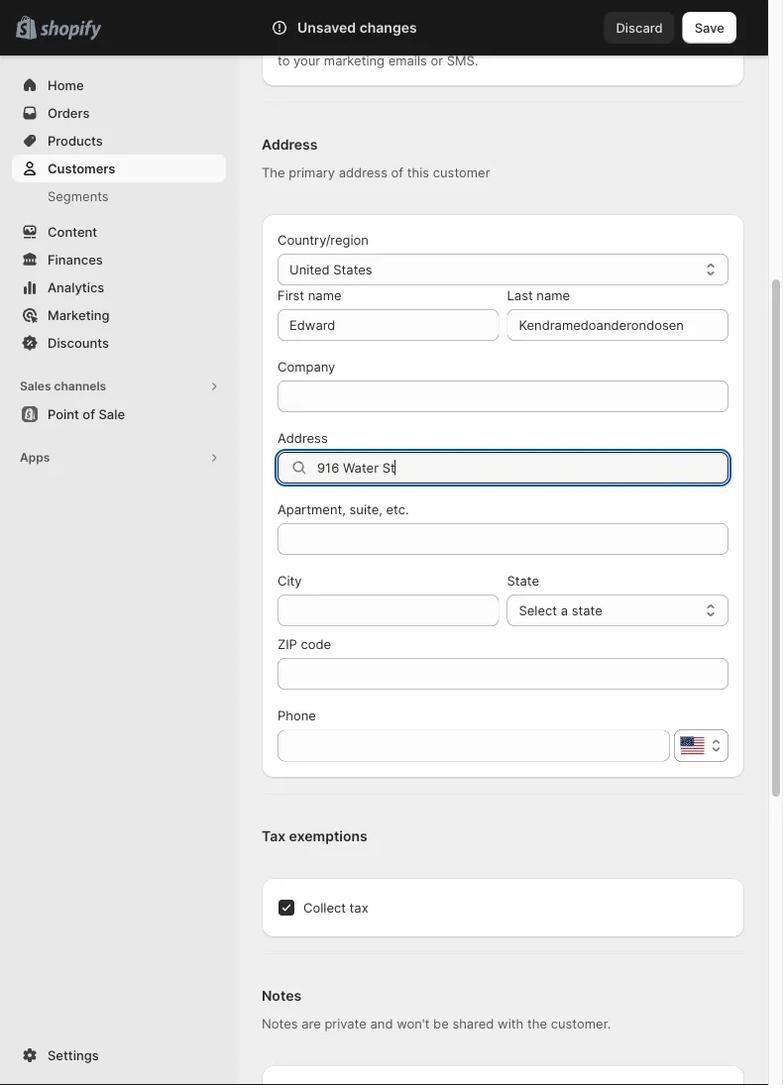 Task type: describe. For each thing, give the bounding box(es) containing it.
united states
[[290, 262, 373, 277]]

are
[[302, 1017, 321, 1032]]

point of sale link
[[12, 401, 226, 428]]

changes
[[360, 19, 417, 36]]

with
[[498, 1017, 524, 1032]]

0 vertical spatial address
[[262, 136, 318, 153]]

orders link
[[12, 99, 226, 127]]

sale
[[99, 407, 125, 422]]

customer
[[303, 1, 363, 16]]

Last name text field
[[507, 309, 729, 341]]

notes are private and won't be shared with the customer.
[[262, 1017, 611, 1032]]

a
[[561, 603, 568, 618]]

sms.
[[447, 53, 478, 68]]

finances link
[[12, 246, 226, 274]]

Company text field
[[278, 381, 729, 413]]

subscribe
[[630, 33, 690, 48]]

company
[[278, 359, 336, 374]]

states
[[333, 262, 373, 277]]

discounts link
[[12, 329, 226, 357]]

0 vertical spatial your
[[373, 33, 400, 48]]

agreed
[[367, 1, 409, 16]]

sales
[[20, 379, 51, 394]]

code
[[301, 637, 331, 652]]

primary
[[289, 165, 335, 180]]

select
[[519, 603, 557, 618]]

save
[[695, 20, 725, 35]]

0 vertical spatial marketing
[[508, 1, 569, 16]]

discounts
[[48, 335, 109, 351]]

the
[[528, 1017, 548, 1032]]

collect tax
[[303, 900, 369, 916]]

home
[[48, 77, 84, 93]]

before
[[561, 33, 601, 48]]

analytics
[[48, 280, 104, 295]]

tax exemptions
[[262, 829, 368, 845]]

select a state
[[519, 603, 603, 618]]

0 vertical spatial to
[[413, 1, 425, 16]]

last
[[507, 288, 533, 303]]

point of sale button
[[0, 401, 238, 428]]

won't
[[397, 1017, 430, 1032]]

city
[[278, 573, 302, 589]]

content
[[48, 224, 97, 239]]

the
[[262, 165, 285, 180]]

apps
[[20, 451, 50, 465]]

Address text field
[[317, 452, 729, 484]]

unsaved changes
[[298, 19, 417, 36]]

settings link
[[12, 1042, 226, 1070]]

you should ask your customers for permission before you subscribe them to your marketing emails or sms.
[[278, 33, 725, 68]]

marketing link
[[12, 301, 226, 329]]

marketing
[[48, 307, 110, 323]]

zip
[[278, 637, 297, 652]]

address
[[339, 165, 388, 180]]

sms
[[477, 1, 505, 16]]

receive
[[429, 1, 473, 16]]

text
[[573, 1, 596, 16]]

exemptions
[[289, 829, 368, 845]]

them
[[694, 33, 725, 48]]

discard button
[[604, 12, 675, 44]]

customers
[[48, 161, 115, 176]]

City text field
[[278, 595, 499, 627]]

products link
[[12, 127, 226, 155]]

state
[[572, 603, 603, 618]]

unsaved
[[298, 19, 356, 36]]

Phone text field
[[278, 730, 670, 762]]

private
[[325, 1017, 367, 1032]]



Task type: vqa. For each thing, say whether or not it's contained in the screenshot.
bottom Address
yes



Task type: locate. For each thing, give the bounding box(es) containing it.
1 horizontal spatial to
[[413, 1, 425, 16]]

this
[[407, 165, 430, 180]]

1 notes from the top
[[262, 988, 302, 1005]]

address up the
[[262, 136, 318, 153]]

1 horizontal spatial of
[[391, 165, 404, 180]]

name down united states
[[308, 288, 342, 303]]

the primary address of this customer
[[262, 165, 490, 180]]

or
[[431, 53, 443, 68]]

marketing down ask
[[324, 53, 385, 68]]

of left "sale" on the left top
[[83, 407, 95, 422]]

etc.
[[386, 502, 409, 517]]

sales channels button
[[12, 373, 226, 401]]

and
[[370, 1017, 393, 1032]]

1 vertical spatial your
[[294, 53, 321, 68]]

marketing inside you should ask your customers for permission before you subscribe them to your marketing emails or sms.
[[324, 53, 385, 68]]

customer.
[[551, 1017, 611, 1032]]

address
[[262, 136, 318, 153], [278, 430, 328, 446]]

of left this
[[391, 165, 404, 180]]

tax
[[350, 900, 369, 916]]

to down you
[[278, 53, 290, 68]]

marketing up permission at the right of the page
[[508, 1, 569, 16]]

you
[[278, 33, 300, 48]]

segments link
[[12, 182, 226, 210]]

be
[[433, 1017, 449, 1032]]

ask
[[348, 33, 369, 48]]

zip code
[[278, 637, 331, 652]]

point of sale
[[48, 407, 125, 422]]

Apartment, suite, etc. text field
[[278, 524, 729, 555]]

collect
[[303, 900, 346, 916]]

point
[[48, 407, 79, 422]]

0 vertical spatial notes
[[262, 988, 302, 1005]]

orders
[[48, 105, 90, 120]]

your
[[373, 33, 400, 48], [294, 53, 321, 68]]

notes
[[262, 988, 302, 1005], [262, 1017, 298, 1032]]

first name
[[278, 288, 342, 303]]

First name text field
[[278, 309, 499, 341]]

your right ask
[[373, 33, 400, 48]]

address down company
[[278, 430, 328, 446]]

1 vertical spatial address
[[278, 430, 328, 446]]

of
[[391, 165, 404, 180], [83, 407, 95, 422]]

0 vertical spatial of
[[391, 165, 404, 180]]

search
[[270, 20, 313, 35]]

name for last name
[[537, 288, 570, 303]]

your down should
[[294, 53, 321, 68]]

customers link
[[12, 155, 226, 182]]

0 horizontal spatial marketing
[[324, 53, 385, 68]]

1 horizontal spatial name
[[537, 288, 570, 303]]

name for first name
[[308, 288, 342, 303]]

customer
[[433, 165, 490, 180]]

channels
[[54, 379, 106, 394]]

for
[[471, 33, 488, 48]]

1 horizontal spatial your
[[373, 33, 400, 48]]

shared
[[453, 1017, 494, 1032]]

notes for notes
[[262, 988, 302, 1005]]

0 horizontal spatial name
[[308, 288, 342, 303]]

1 vertical spatial to
[[278, 53, 290, 68]]

2 name from the left
[[537, 288, 570, 303]]

1 name from the left
[[308, 288, 342, 303]]

1 vertical spatial marketing
[[324, 53, 385, 68]]

content link
[[12, 218, 226, 246]]

finances
[[48, 252, 103, 267]]

apps button
[[12, 444, 226, 472]]

to inside you should ask your customers for permission before you subscribe them to your marketing emails or sms.
[[278, 53, 290, 68]]

1 vertical spatial of
[[83, 407, 95, 422]]

settings
[[48, 1048, 99, 1064]]

home link
[[12, 71, 226, 99]]

tax
[[262, 829, 286, 845]]

you
[[605, 33, 627, 48]]

apartment, suite, etc.
[[278, 502, 409, 517]]

last name
[[507, 288, 570, 303]]

0 horizontal spatial of
[[83, 407, 95, 422]]

united states (+1) image
[[681, 737, 705, 755]]

emails
[[388, 53, 427, 68]]

sales channels
[[20, 379, 106, 394]]

notes for notes are private and won't be shared with the customer.
[[262, 1017, 298, 1032]]

apartment,
[[278, 502, 346, 517]]

2 notes from the top
[[262, 1017, 298, 1032]]

of inside button
[[83, 407, 95, 422]]

first
[[278, 288, 305, 303]]

permission
[[492, 33, 558, 48]]

marketing
[[508, 1, 569, 16], [324, 53, 385, 68]]

customers
[[403, 33, 467, 48]]

ZIP code text field
[[278, 658, 729, 690]]

search button
[[238, 12, 604, 44]]

1 horizontal spatial marketing
[[508, 1, 569, 16]]

0 horizontal spatial to
[[278, 53, 290, 68]]

state
[[507, 573, 540, 589]]

to
[[413, 1, 425, 16], [278, 53, 290, 68]]

should
[[304, 33, 345, 48]]

products
[[48, 133, 103, 148]]

customer agreed to receive sms marketing text messages.
[[303, 1, 665, 16]]

discard
[[616, 20, 663, 35]]

to right the agreed
[[413, 1, 425, 16]]

1 vertical spatial notes
[[262, 1017, 298, 1032]]

country/region
[[278, 232, 369, 247]]

messages.
[[600, 1, 665, 16]]

0 horizontal spatial your
[[294, 53, 321, 68]]

name right last
[[537, 288, 570, 303]]

shopify image
[[40, 20, 101, 40]]

segments
[[48, 188, 109, 204]]

united
[[290, 262, 330, 277]]

suite,
[[350, 502, 383, 517]]

phone
[[278, 708, 316, 723]]



